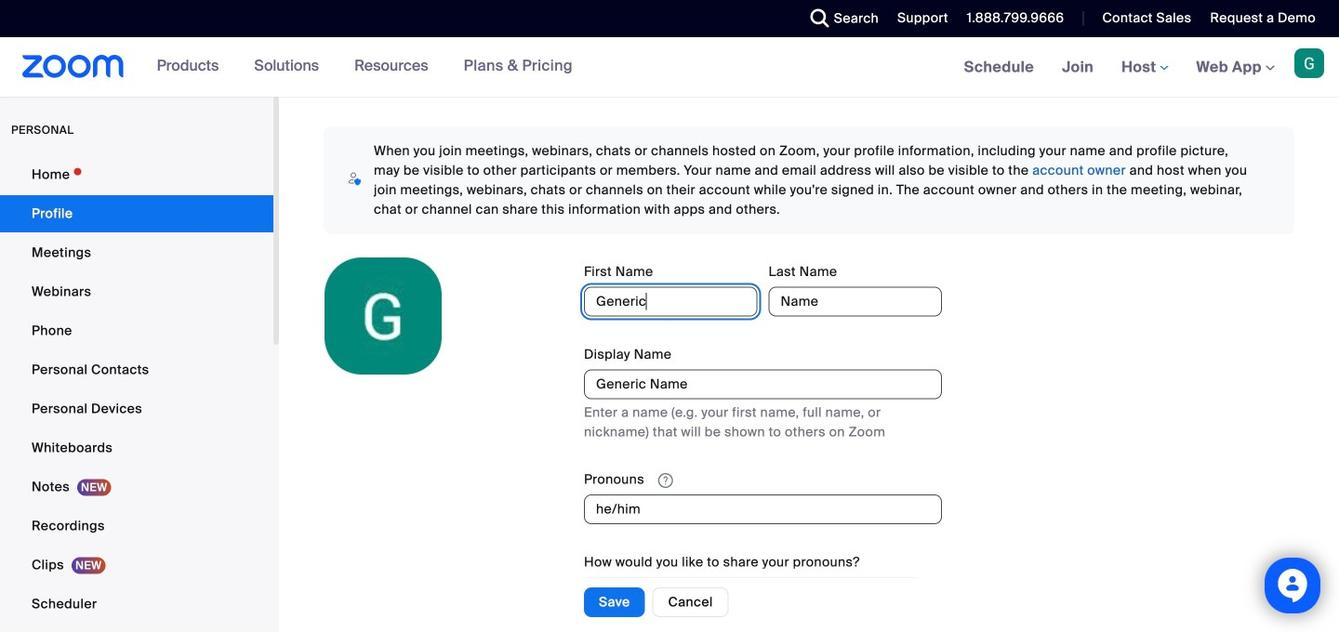 Task type: describe. For each thing, give the bounding box(es) containing it.
profile picture image
[[1295, 48, 1325, 78]]

Last Name text field
[[769, 287, 942, 317]]

First Name text field
[[584, 287, 758, 317]]

personal menu menu
[[0, 156, 274, 633]]

edit user photo image
[[368, 308, 398, 325]]

product information navigation
[[143, 37, 587, 97]]



Task type: locate. For each thing, give the bounding box(es) containing it.
banner
[[0, 37, 1340, 98]]

user photo image
[[325, 258, 442, 375]]

meetings navigation
[[951, 37, 1340, 98]]

Pronouns text field
[[584, 495, 942, 525]]

learn more about pronouns image
[[653, 473, 679, 489]]

zoom logo image
[[22, 55, 124, 78]]

None text field
[[584, 370, 942, 400]]



Task type: vqa. For each thing, say whether or not it's contained in the screenshot.
Profile Picture
yes



